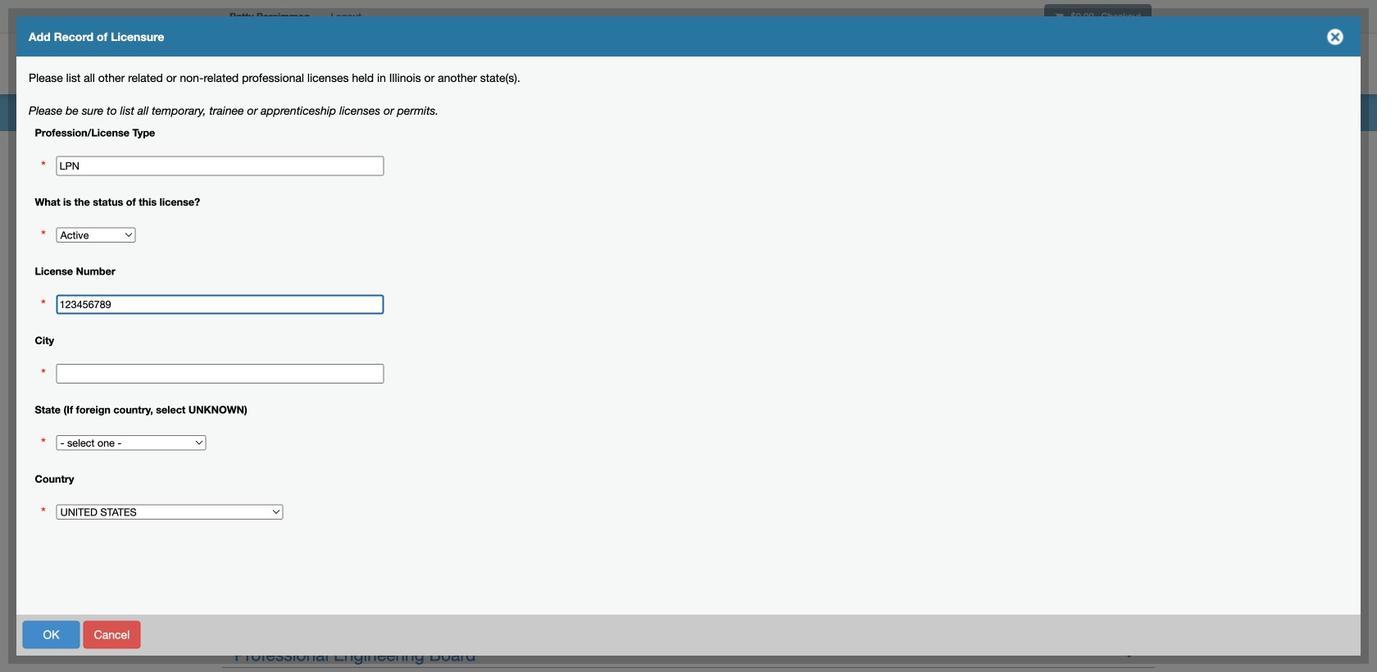 Task type: locate. For each thing, give the bounding box(es) containing it.
None text field
[[56, 156, 384, 176], [56, 364, 384, 384], [56, 156, 384, 176], [56, 364, 384, 384]]

illinois department of financial and professional regulation image
[[221, 37, 595, 89]]

None button
[[23, 621, 80, 649], [83, 621, 141, 649], [237, 621, 302, 649], [305, 621, 351, 649], [1240, 621, 1342, 649], [23, 621, 80, 649], [83, 621, 141, 649], [237, 621, 302, 649], [305, 621, 351, 649], [1240, 621, 1342, 649]]

chevron down image
[[1121, 643, 1138, 660]]

close window image
[[1322, 24, 1349, 50], [1322, 24, 1349, 50]]

shopping cart image
[[1055, 12, 1064, 21]]

None text field
[[56, 295, 384, 314]]



Task type: vqa. For each thing, say whether or not it's contained in the screenshot.
button
yes



